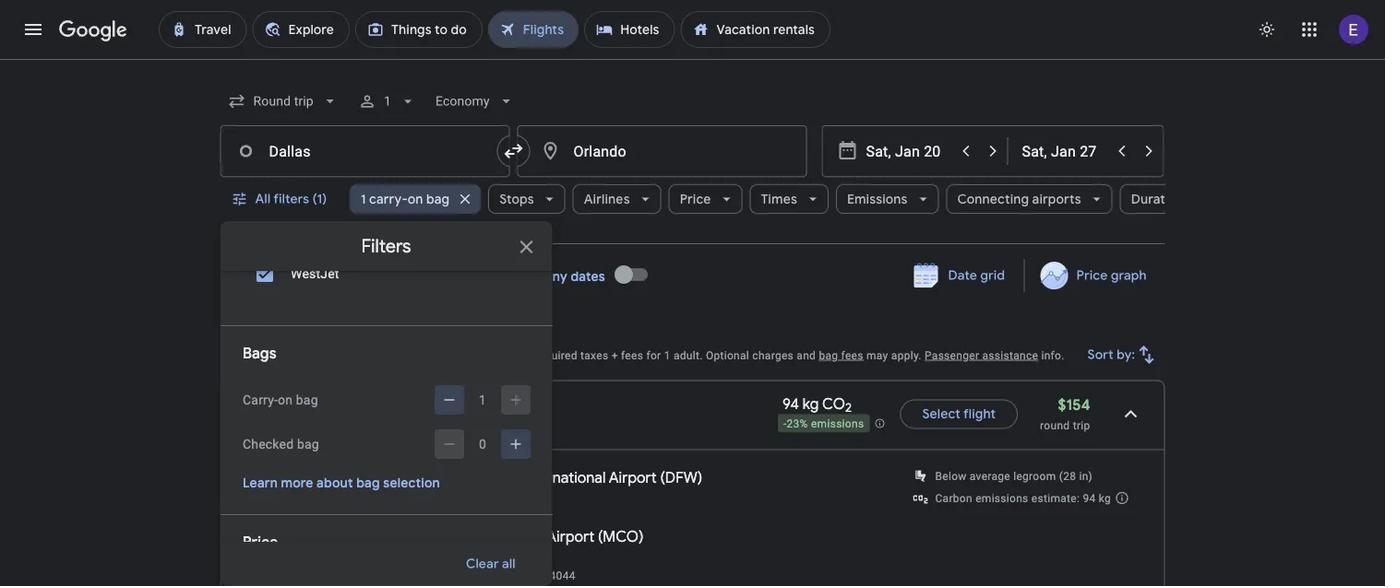 Task type: locate. For each thing, give the bounding box(es) containing it.
only button
[[457, 252, 530, 296]]

jan left 20
[[424, 405, 449, 424]]

0 vertical spatial 94
[[782, 395, 799, 414]]

on up the checked bag on the bottom of page
[[277, 393, 292, 408]]

0 vertical spatial price
[[679, 191, 711, 208]]

2 left the 'hr' on the left
[[404, 500, 411, 515]]

0 horizontal spatial fees
[[621, 349, 643, 362]]

below average legroom (28 in)
[[935, 470, 1093, 483]]

carbon emissions estimate: 94 kg
[[935, 492, 1111, 505]]

None field
[[220, 85, 347, 118], [428, 85, 523, 118], [220, 85, 347, 118], [428, 85, 523, 118]]

94 up -
[[782, 395, 799, 414]]

1 horizontal spatial fees
[[841, 349, 864, 362]]

and right charges
[[797, 349, 816, 362]]

sort by:
[[1088, 347, 1136, 364]]

0 horizontal spatial emissions
[[811, 418, 864, 431]]

kg
[[803, 395, 819, 414], [1099, 492, 1111, 505]]

on left price
[[296, 349, 309, 362]]

selection
[[383, 475, 440, 492]]

0 vertical spatial )
[[698, 469, 703, 488]]

1 carry-on bag button
[[349, 177, 481, 221]]

1 horizontal spatial airport
[[609, 469, 657, 488]]

departing
[[263, 321, 347, 345]]

0 horizontal spatial 2
[[404, 500, 411, 515]]

average
[[970, 470, 1010, 483]]

1 horizontal spatial kg
[[1099, 492, 1111, 505]]

)
[[698, 469, 703, 488], [639, 528, 644, 547]]

94 down in)
[[1083, 492, 1096, 505]]

kg inside the 94 kg co 2
[[803, 395, 819, 414]]

departure
[[306, 405, 377, 424]]

and
[[341, 349, 360, 362], [797, 349, 816, 362]]

bag right carry- on the bottom left of the page
[[296, 393, 318, 408]]

2 horizontal spatial on
[[407, 191, 423, 208]]

2 inside the 94 kg co 2
[[845, 401, 852, 416]]

2 up -23% emissions
[[845, 401, 852, 416]]

none search field containing filters
[[220, 0, 1215, 587]]

0 horizontal spatial jan
[[358, 269, 381, 286]]

fees left the may
[[841, 349, 864, 362]]

2 vertical spatial price
[[242, 534, 278, 553]]

94 kg co 2
[[782, 395, 852, 416]]

any dates
[[543, 269, 605, 286]]

track
[[251, 269, 285, 286]]

0 vertical spatial (
[[660, 469, 665, 488]]

1 horizontal spatial and
[[797, 349, 816, 362]]

0 horizontal spatial on
[[277, 393, 292, 408]]

1 horizontal spatial 2
[[845, 401, 852, 416]]

emissions button
[[836, 177, 938, 221]]

graph
[[1111, 268, 1147, 284]]

international right worth
[[522, 469, 606, 488]]

international
[[522, 469, 606, 488], [459, 528, 544, 547]]

grid
[[981, 268, 1005, 284]]

Arrival time: 8:38 PM. text field
[[332, 528, 383, 547]]

(
[[660, 469, 665, 488], [598, 528, 603, 547]]

None search field
[[220, 0, 1215, 587]]

1 vertical spatial price
[[1076, 268, 1108, 284]]

by:
[[1117, 347, 1136, 364]]

0 vertical spatial international
[[522, 469, 606, 488]]

sort by: button
[[1080, 333, 1165, 377]]

1 vertical spatial )
[[639, 528, 644, 547]]

jan
[[358, 269, 381, 286], [424, 405, 449, 424]]

1 vertical spatial (
[[598, 528, 603, 547]]

dfw
[[665, 469, 698, 488]]

bag right checked
[[297, 437, 319, 452]]

1 fees from the left
[[621, 349, 643, 362]]

1 vertical spatial airport
[[547, 528, 595, 547]]

price down learn
[[242, 534, 278, 553]]

below
[[935, 470, 967, 483]]

0 horizontal spatial 94
[[782, 395, 799, 414]]

ranked
[[220, 349, 258, 362]]

1 vertical spatial 2
[[404, 500, 411, 515]]

filters
[[274, 191, 309, 208]]

legroom
[[1013, 470, 1056, 483]]

emissions down co
[[811, 418, 864, 431]]

connecting airports
[[957, 191, 1081, 208]]

Departure time: 4:56 PM. text field
[[332, 469, 384, 488]]

1 horizontal spatial on
[[296, 349, 309, 362]]

bag
[[426, 191, 449, 208], [819, 349, 838, 362], [296, 393, 318, 408], [297, 437, 319, 452], [356, 475, 379, 492]]

1 vertical spatial emissions
[[976, 492, 1029, 505]]

1 inside popup button
[[384, 94, 391, 109]]

co
[[822, 395, 845, 414]]

jan inside find the best price region
[[358, 269, 381, 286]]

emissions
[[811, 418, 864, 431], [976, 492, 1029, 505]]

1 horizontal spatial )
[[698, 469, 703, 488]]

fees
[[621, 349, 643, 362], [841, 349, 864, 362]]

swap origin and destination. image
[[502, 140, 525, 162]]

kg right estimate:
[[1099, 492, 1111, 505]]

2 and from the left
[[797, 349, 816, 362]]

+
[[612, 349, 618, 362]]

2024
[[432, 269, 463, 286]]

0 horizontal spatial kg
[[803, 395, 819, 414]]

change appearance image
[[1245, 7, 1289, 52]]

0 horizontal spatial and
[[341, 349, 360, 362]]

any
[[543, 269, 567, 286]]

on up filters
[[407, 191, 423, 208]]

assistance
[[982, 349, 1038, 362]]

times button
[[749, 177, 828, 221]]

stops button
[[488, 177, 565, 221]]

airlines button
[[572, 177, 661, 221]]

all filters (1) button
[[220, 177, 342, 221]]

$154 round trip
[[1040, 396, 1090, 432]]

2 vertical spatial on
[[277, 393, 292, 408]]

0 vertical spatial on
[[407, 191, 423, 208]]

airport left dfw
[[609, 469, 657, 488]]

on
[[407, 191, 423, 208], [296, 349, 309, 362], [277, 393, 292, 408]]

0 vertical spatial kg
[[803, 395, 819, 414]]

price right airlines popup button
[[679, 191, 711, 208]]

sort
[[1088, 347, 1114, 364]]

0 vertical spatial 2
[[845, 401, 852, 416]]

dallas/fort worth international airport ( dfw )
[[402, 469, 703, 488]]

bag left the may
[[819, 349, 838, 362]]

kg left co
[[803, 395, 819, 414]]

emissions down below average legroom (28 in)
[[976, 492, 1029, 505]]

passenger
[[925, 349, 979, 362]]

$154
[[1058, 396, 1090, 415]]

jan right learn more about tracked prices image
[[358, 269, 381, 286]]

0 vertical spatial jan
[[358, 269, 381, 286]]

prices
[[288, 269, 327, 286]]

price left graph
[[1076, 268, 1108, 284]]

2 horizontal spatial price
[[1076, 268, 1108, 284]]

on inside 'popup button'
[[407, 191, 423, 208]]

1 vertical spatial on
[[296, 349, 309, 362]]

None text field
[[220, 126, 510, 177], [517, 126, 807, 177], [220, 126, 510, 177], [517, 126, 807, 177]]

westjet
[[290, 266, 339, 281]]

trip
[[1073, 419, 1090, 432]]

stops
[[499, 191, 534, 208]]

bag fees button
[[819, 349, 864, 362]]

price
[[679, 191, 711, 208], [1076, 268, 1108, 284], [242, 534, 278, 553]]

international up all
[[459, 528, 544, 547]]

on inside best departing flights main content
[[296, 349, 309, 362]]

optional
[[706, 349, 749, 362]]

1 horizontal spatial jan
[[424, 405, 449, 424]]

taxes
[[581, 349, 608, 362]]

close dialog image
[[515, 236, 538, 258]]

0 vertical spatial airport
[[609, 469, 657, 488]]

select flight
[[922, 407, 996, 423]]

prices include required taxes + fees for 1 adult. optional charges and bag fees may apply. passenger assistance
[[459, 349, 1038, 362]]

find the best price region
[[220, 253, 1165, 307]]

8:38 pm
[[332, 528, 383, 547]]

1 horizontal spatial 94
[[1083, 492, 1096, 505]]

price graph
[[1076, 268, 1147, 284]]

1 horizontal spatial price
[[679, 191, 711, 208]]

airports
[[1032, 191, 1081, 208]]

airport
[[609, 469, 657, 488], [547, 528, 595, 547]]

round
[[1040, 419, 1070, 432]]

bag right carry- at the left top
[[426, 191, 449, 208]]

154 US dollars text field
[[1058, 396, 1090, 415]]

hr
[[414, 500, 426, 515]]

0 horizontal spatial (
[[598, 528, 603, 547]]

jan 20 – 27, 2024
[[358, 269, 463, 286]]

convenience
[[363, 349, 428, 362]]

fees right +
[[621, 349, 643, 362]]

price inside button
[[1076, 268, 1108, 284]]

94
[[782, 395, 799, 414], [1083, 492, 1096, 505]]

carbon emissions estimate: 94 kilograms element
[[935, 492, 1111, 505]]

and right price
[[341, 349, 360, 362]]

1 vertical spatial kg
[[1099, 492, 1111, 505]]

airport up 4044
[[547, 528, 595, 547]]

bags
[[242, 345, 276, 364]]

learn
[[242, 475, 277, 492]]

20 – 27,
[[384, 269, 429, 286]]

loading results progress bar
[[0, 59, 1385, 63]]

duration button
[[1120, 177, 1215, 221]]



Task type: describe. For each thing, give the bounding box(es) containing it.
(28
[[1059, 470, 1076, 483]]

carbon
[[935, 492, 973, 505]]

Departure text field
[[866, 126, 951, 176]]

0 horizontal spatial price
[[242, 534, 278, 553]]

emissions
[[847, 191, 907, 208]]

0 horizontal spatial )
[[639, 528, 644, 547]]

duration
[[1131, 191, 1184, 208]]

sat,
[[395, 405, 422, 424]]

dates
[[571, 269, 605, 286]]

estimate:
[[1032, 492, 1080, 505]]

worth
[[476, 469, 518, 488]]

only
[[479, 266, 508, 282]]

(1)
[[312, 191, 327, 208]]

select
[[922, 407, 961, 423]]

passenger assistance button
[[925, 349, 1038, 362]]

min
[[448, 500, 470, 515]]

-23% emissions
[[783, 418, 864, 431]]

more
[[281, 475, 313, 492]]

about
[[316, 475, 353, 492]]

bag inside 'popup button'
[[426, 191, 449, 208]]

charges
[[752, 349, 794, 362]]

for
[[646, 349, 661, 362]]

include
[[494, 349, 532, 362]]

date
[[948, 268, 977, 284]]

on for carry-
[[407, 191, 423, 208]]

travel
[[332, 500, 367, 515]]

1 carry-on bag
[[360, 191, 449, 208]]

track prices
[[251, 269, 327, 286]]

dallas/fort
[[402, 469, 474, 488]]

1 inside 'popup button'
[[360, 191, 366, 208]]

learn more about bag selection link
[[242, 475, 440, 492]]

travel time: 2 hr 42 min
[[332, 500, 470, 515]]

1 vertical spatial international
[[459, 528, 544, 547]]

clear all
[[466, 556, 515, 573]]

1 horizontal spatial emissions
[[976, 492, 1029, 505]]

bag up time:
[[356, 475, 379, 492]]

carry-on bag
[[242, 393, 318, 408]]

4044
[[550, 570, 576, 583]]

price inside "popup button"
[[679, 191, 711, 208]]

1 inside best departing flights main content
[[664, 349, 671, 362]]

1 vertical spatial jan
[[424, 405, 449, 424]]

1 vertical spatial 94
[[1083, 492, 1096, 505]]

time:
[[371, 500, 400, 515]]

best departing flights main content
[[220, 253, 1165, 587]]

airbus a320neo
[[441, 570, 523, 583]]

20
[[453, 405, 471, 424]]

0 vertical spatial emissions
[[811, 418, 864, 431]]

flights
[[351, 321, 405, 345]]

1 button
[[350, 79, 424, 124]]

best
[[220, 321, 259, 345]]

on for based
[[296, 349, 309, 362]]

23%
[[787, 418, 808, 431]]

checked bag
[[242, 437, 319, 452]]

main menu image
[[22, 18, 44, 41]]

price button
[[668, 177, 742, 221]]

best departing flights
[[220, 321, 405, 345]]

all filters (1)
[[255, 191, 327, 208]]

connecting airports button
[[946, 177, 1112, 221]]

may
[[867, 349, 888, 362]]

date grid button
[[900, 259, 1020, 293]]

0 horizontal spatial airport
[[547, 528, 595, 547]]

price graph button
[[1028, 259, 1161, 293]]

times
[[760, 191, 797, 208]]

learn more about tracked prices image
[[331, 269, 347, 286]]

airbus
[[441, 570, 474, 583]]

date grid
[[948, 268, 1005, 284]]

apply.
[[891, 349, 922, 362]]

checked
[[242, 437, 293, 452]]

in)
[[1079, 470, 1093, 483]]

mco
[[603, 528, 639, 547]]

ranked based on price and convenience
[[220, 349, 428, 362]]

1 horizontal spatial (
[[660, 469, 665, 488]]

airlines
[[583, 191, 630, 208]]

learn more about bag selection
[[242, 475, 440, 492]]

Return text field
[[1022, 126, 1107, 176]]

flight
[[964, 407, 996, 423]]

bag inside best departing flights main content
[[819, 349, 838, 362]]

carry-
[[369, 191, 407, 208]]

orlando international airport ( mco )
[[401, 528, 644, 547]]

1 and from the left
[[341, 349, 360, 362]]

sat, jan 20
[[395, 405, 471, 424]]

2 fees from the left
[[841, 349, 864, 362]]

94 inside the 94 kg co 2
[[782, 395, 799, 414]]

0
[[478, 437, 486, 452]]

prices
[[459, 349, 491, 362]]

4:56 pm
[[332, 469, 384, 488]]

clear all button
[[444, 543, 538, 587]]

orlando
[[401, 528, 456, 547]]



Task type: vqa. For each thing, say whether or not it's contained in the screenshot.
rightmost Price
yes



